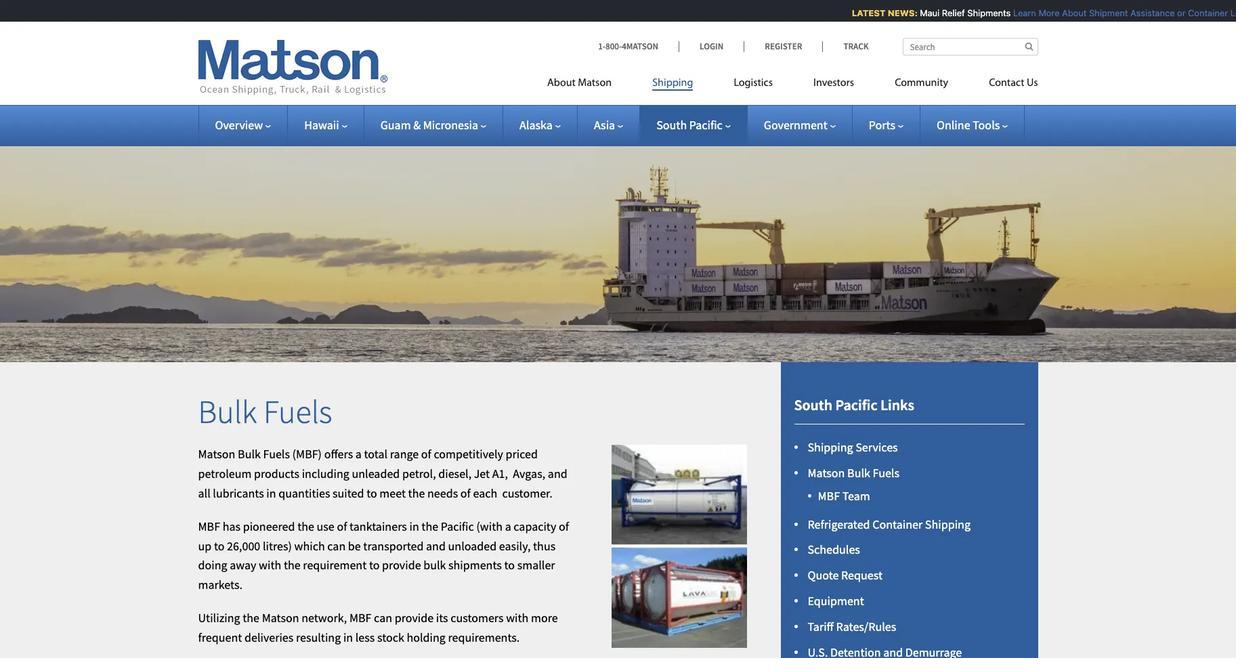 Task type: locate. For each thing, give the bounding box(es) containing it.
with down the litres)
[[259, 558, 281, 573]]

0 vertical spatial and
[[548, 466, 567, 482]]

a inside matson bulk fuels (mbf) offers a total range of competitively priced petroleum products including unleaded petrol, diesel, jet a1,  avgas, and all lubricants in quantities suited to meet the needs of each  customer.
[[356, 447, 362, 462]]

provide inside mbf has pioneered the use of tanktainers in the pacific (with a capacity of up to 26,000 litres) which can be transported and unloaded easily, thus doing away with the requirement to provide bulk shipments to smaller markets.
[[382, 558, 421, 573]]

mbf has pioneered the use of tanktainers in the pacific (with a capacity of up to 26,000 litres) which can be transported and unloaded easily, thus doing away with the requirement to provide bulk shipments to smaller markets.
[[198, 519, 569, 593]]

unloaded
[[448, 538, 497, 554]]

jet
[[474, 466, 490, 482]]

the up deliveries
[[243, 610, 259, 626]]

unleaded
[[352, 466, 400, 482]]

guam & micronesia link
[[380, 117, 486, 133]]

container inside "south pacific links" section
[[873, 516, 923, 532]]

provide inside utilizing the matson network, mbf can provide its customers with more frequent deliveries resulting in less stock holding requirements.
[[395, 610, 434, 626]]

matson up deliveries
[[262, 610, 299, 626]]

contact
[[989, 78, 1024, 89]]

has
[[223, 519, 241, 534]]

and inside matson bulk fuels (mbf) offers a total range of competitively priced petroleum products including unleaded petrol, diesel, jet a1,  avgas, and all lubricants in quantities suited to meet the needs of each  customer.
[[548, 466, 567, 482]]

bulk
[[198, 391, 257, 432], [238, 447, 261, 462], [847, 465, 870, 481]]

pacific down shipping link
[[689, 117, 723, 133]]

to
[[367, 486, 377, 501], [214, 538, 225, 554], [369, 558, 380, 573], [504, 558, 515, 573]]

and up customer.
[[548, 466, 567, 482]]

0 horizontal spatial can
[[327, 538, 346, 554]]

us
[[1027, 78, 1038, 89]]

1 vertical spatial south
[[794, 395, 832, 414]]

of
[[421, 447, 431, 462], [460, 486, 471, 501], [337, 519, 347, 534], [559, 519, 569, 534]]

0 vertical spatial provide
[[382, 558, 421, 573]]

0 horizontal spatial mbf
[[198, 519, 220, 534]]

1 horizontal spatial pacific
[[689, 117, 723, 133]]

a
[[356, 447, 362, 462], [505, 519, 511, 534]]

to inside matson bulk fuels (mbf) offers a total range of competitively priced petroleum products including unleaded petrol, diesel, jet a1,  avgas, and all lubricants in quantities suited to meet the needs of each  customer.
[[367, 486, 377, 501]]

less
[[355, 630, 375, 645]]

fuels inside matson bulk fuels (mbf) offers a total range of competitively priced petroleum products including unleaded petrol, diesel, jet a1,  avgas, and all lubricants in quantities suited to meet the needs of each  customer.
[[263, 447, 290, 462]]

1 horizontal spatial about
[[1057, 7, 1082, 18]]

lubricants
[[213, 486, 264, 501]]

matson down 1-
[[578, 78, 612, 89]]

thus
[[533, 538, 556, 554]]

1 vertical spatial about
[[547, 78, 576, 89]]

1 horizontal spatial shipping
[[808, 440, 853, 455]]

refrigerated container shipping
[[808, 516, 971, 532]]

in inside utilizing the matson network, mbf can provide its customers with more frequent deliveries resulting in less stock holding requirements.
[[343, 630, 353, 645]]

of down the diesel,
[[460, 486, 471, 501]]

south up the shipping services link
[[794, 395, 832, 414]]

matson bulk fuels
[[808, 465, 900, 481]]

can inside utilizing the matson network, mbf can provide its customers with more frequent deliveries resulting in less stock holding requirements.
[[374, 610, 392, 626]]

shipments
[[448, 558, 502, 573]]

mbf team link
[[818, 488, 870, 504]]

a inside mbf has pioneered the use of tanktainers in the pacific (with a capacity of up to 26,000 litres) which can be transported and unloaded easily, thus doing away with the requirement to provide bulk shipments to smaller markets.
[[505, 519, 511, 534]]

investors
[[814, 78, 854, 89]]

2 vertical spatial pacific
[[441, 519, 474, 534]]

2 horizontal spatial pacific
[[835, 395, 878, 414]]

community
[[895, 78, 948, 89]]

0 horizontal spatial and
[[426, 538, 446, 554]]

4matson
[[622, 41, 658, 52]]

1 vertical spatial fuels
[[263, 447, 290, 462]]

1 vertical spatial bulk
[[238, 447, 261, 462]]

community link
[[875, 71, 969, 99]]

banner image
[[0, 125, 1236, 362]]

doing
[[198, 558, 227, 573]]

transported
[[363, 538, 424, 554]]

about up alaska link in the left of the page
[[547, 78, 576, 89]]

customers
[[451, 610, 504, 626]]

links
[[881, 395, 914, 414]]

utilizing the matson network, mbf can provide its customers with more frequent deliveries resulting in less stock holding requirements.
[[198, 610, 558, 645]]

2 vertical spatial bulk
[[847, 465, 870, 481]]

network,
[[302, 610, 347, 626]]

2 vertical spatial in
[[343, 630, 353, 645]]

south down shipping link
[[656, 117, 687, 133]]

matson up petroleum
[[198, 447, 235, 462]]

logistics link
[[714, 71, 793, 99]]

1 horizontal spatial in
[[343, 630, 353, 645]]

matson bulk fuels link
[[808, 465, 900, 481]]

to down unleaded
[[367, 486, 377, 501]]

in left less
[[343, 630, 353, 645]]

a1,
[[492, 466, 508, 482]]

container right or
[[1183, 7, 1223, 18]]

diesel,
[[438, 466, 472, 482]]

the down petrol,
[[408, 486, 425, 501]]

fuels up (mbf)
[[263, 391, 332, 432]]

shipping for shipping services
[[808, 440, 853, 455]]

and
[[548, 466, 567, 482], [426, 538, 446, 554]]

a left total
[[356, 447, 362, 462]]

or
[[1172, 7, 1181, 18]]

0 vertical spatial pacific
[[689, 117, 723, 133]]

0 vertical spatial south
[[656, 117, 687, 133]]

0 vertical spatial mbf
[[818, 488, 840, 504]]

1 horizontal spatial and
[[548, 466, 567, 482]]

1 vertical spatial in
[[409, 519, 419, 534]]

2 horizontal spatial shipping
[[925, 516, 971, 532]]

all
[[198, 486, 210, 501]]

1 vertical spatial mbf
[[198, 519, 220, 534]]

pacific inside section
[[835, 395, 878, 414]]

quantities
[[279, 486, 330, 501]]

of up petrol,
[[421, 447, 431, 462]]

tariff rates/rules link
[[808, 619, 896, 634]]

of right use
[[337, 519, 347, 534]]

quote request
[[808, 568, 883, 583]]

can
[[327, 538, 346, 554], [374, 610, 392, 626]]

total
[[364, 447, 388, 462]]

frequent
[[198, 630, 242, 645]]

pacific up the unloaded
[[441, 519, 474, 534]]

latest
[[847, 7, 881, 18]]

1 horizontal spatial container
[[1183, 7, 1223, 18]]

0 horizontal spatial container
[[873, 516, 923, 532]]

provide down transported
[[382, 558, 421, 573]]

its
[[436, 610, 448, 626]]

about matson
[[547, 78, 612, 89]]

the left use
[[297, 519, 314, 534]]

mbf inside mbf has pioneered the use of tanktainers in the pacific (with a capacity of up to 26,000 litres) which can be transported and unloaded easily, thus doing away with the requirement to provide bulk shipments to smaller markets.
[[198, 519, 220, 534]]

mbf inside utilizing the matson network, mbf can provide its customers with more frequent deliveries resulting in less stock holding requirements.
[[349, 610, 372, 626]]

pacific left links on the bottom right
[[835, 395, 878, 414]]

2 horizontal spatial in
[[409, 519, 419, 534]]

more
[[531, 610, 558, 626]]

in
[[266, 486, 276, 501], [409, 519, 419, 534], [343, 630, 353, 645]]

0 vertical spatial can
[[327, 538, 346, 554]]

search image
[[1025, 42, 1033, 51]]

government link
[[764, 117, 836, 133]]

loa
[[1225, 7, 1236, 18]]

with inside utilizing the matson network, mbf can provide its customers with more frequent deliveries resulting in less stock holding requirements.
[[506, 610, 529, 626]]

1 horizontal spatial mbf
[[349, 610, 372, 626]]

with
[[259, 558, 281, 573], [506, 610, 529, 626]]

hawaii link
[[304, 117, 347, 133]]

can left be
[[327, 538, 346, 554]]

0 horizontal spatial south
[[656, 117, 687, 133]]

which
[[294, 538, 325, 554]]

1 vertical spatial can
[[374, 610, 392, 626]]

government
[[764, 117, 828, 133]]

1 horizontal spatial a
[[505, 519, 511, 534]]

1 vertical spatial pacific
[[835, 395, 878, 414]]

0 horizontal spatial in
[[266, 486, 276, 501]]

0 vertical spatial in
[[266, 486, 276, 501]]

and up bulk
[[426, 538, 446, 554]]

guam & micronesia
[[380, 117, 478, 133]]

0 horizontal spatial a
[[356, 447, 362, 462]]

tanktainers
[[350, 519, 407, 534]]

1 horizontal spatial can
[[374, 610, 392, 626]]

about right more
[[1057, 7, 1082, 18]]

bulk
[[423, 558, 446, 573]]

fuels up products
[[263, 447, 290, 462]]

1 vertical spatial provide
[[395, 610, 434, 626]]

1 vertical spatial container
[[873, 516, 923, 532]]

matson up mbf team link
[[808, 465, 845, 481]]

mbf inside "south pacific links" section
[[818, 488, 840, 504]]

fuels for matson bulk fuels
[[873, 465, 900, 481]]

1 vertical spatial with
[[506, 610, 529, 626]]

south for south pacific
[[656, 117, 687, 133]]

0 vertical spatial with
[[259, 558, 281, 573]]

the down needs
[[422, 519, 438, 534]]

requirements.
[[448, 630, 520, 645]]

mbf up less
[[349, 610, 372, 626]]

in inside mbf has pioneered the use of tanktainers in the pacific (with a capacity of up to 26,000 litres) which can be transported and unloaded easily, thus doing away with the requirement to provide bulk shipments to smaller markets.
[[409, 519, 419, 534]]

mbf left team
[[818, 488, 840, 504]]

south inside "south pacific links" section
[[794, 395, 832, 414]]

pioneered
[[243, 519, 295, 534]]

mbf up up
[[198, 519, 220, 534]]

shipping link
[[632, 71, 714, 99]]

schedules
[[808, 542, 860, 558]]

with inside mbf has pioneered the use of tanktainers in the pacific (with a capacity of up to 26,000 litres) which can be transported and unloaded easily, thus doing away with the requirement to provide bulk shipments to smaller markets.
[[259, 558, 281, 573]]

0 horizontal spatial pacific
[[441, 519, 474, 534]]

container right refrigerated
[[873, 516, 923, 532]]

bulk inside matson bulk fuels (mbf) offers a total range of competitively priced petroleum products including unleaded petrol, diesel, jet a1,  avgas, and all lubricants in quantities suited to meet the needs of each  customer.
[[238, 447, 261, 462]]

a right '(with'
[[505, 519, 511, 534]]

0 horizontal spatial about
[[547, 78, 576, 89]]

in down products
[[266, 486, 276, 501]]

0 vertical spatial about
[[1057, 7, 1082, 18]]

matson inside "south pacific links" section
[[808, 465, 845, 481]]

provide up the 'holding'
[[395, 610, 434, 626]]

1 vertical spatial shipping
[[808, 440, 853, 455]]

2 vertical spatial mbf
[[349, 610, 372, 626]]

about inside top menu navigation
[[547, 78, 576, 89]]

with left more
[[506, 610, 529, 626]]

equipment link
[[808, 593, 864, 609]]

can up stock
[[374, 610, 392, 626]]

equipment
[[808, 593, 864, 609]]

overview link
[[215, 117, 271, 133]]

holding
[[407, 630, 446, 645]]

tariff
[[808, 619, 834, 634]]

refrigerated container shipping link
[[808, 516, 971, 532]]

1 vertical spatial a
[[505, 519, 511, 534]]

in up transported
[[409, 519, 419, 534]]

pacific
[[689, 117, 723, 133], [835, 395, 878, 414], [441, 519, 474, 534]]

1 vertical spatial and
[[426, 538, 446, 554]]

2 vertical spatial fuels
[[873, 465, 900, 481]]

0 vertical spatial a
[[356, 447, 362, 462]]

fuels inside "south pacific links" section
[[873, 465, 900, 481]]

including
[[302, 466, 349, 482]]

south pacific links
[[794, 395, 914, 414]]

bulk inside "south pacific links" section
[[847, 465, 870, 481]]

0 horizontal spatial with
[[259, 558, 281, 573]]

0 vertical spatial shipping
[[652, 78, 693, 89]]

the
[[408, 486, 425, 501], [297, 519, 314, 534], [422, 519, 438, 534], [284, 558, 301, 573], [243, 610, 259, 626]]

0 horizontal spatial shipping
[[652, 78, 693, 89]]

relief
[[937, 7, 960, 18]]

fuels down services
[[873, 465, 900, 481]]

2 horizontal spatial mbf
[[818, 488, 840, 504]]

1 horizontal spatial south
[[794, 395, 832, 414]]

suited
[[333, 486, 364, 501]]

pacific for south pacific
[[689, 117, 723, 133]]

1 horizontal spatial with
[[506, 610, 529, 626]]

None search field
[[903, 38, 1038, 56]]

utilizing
[[198, 610, 240, 626]]

shipping inside top menu navigation
[[652, 78, 693, 89]]

register link
[[744, 41, 823, 52]]

register
[[765, 41, 802, 52]]



Task type: vqa. For each thing, say whether or not it's contained in the screenshot.
"thus"
yes



Task type: describe. For each thing, give the bounding box(es) containing it.
to down easily,
[[504, 558, 515, 573]]

range
[[390, 447, 419, 462]]

pacific inside mbf has pioneered the use of tanktainers in the pacific (with a capacity of up to 26,000 litres) which can be transported and unloaded easily, thus doing away with the requirement to provide bulk shipments to smaller markets.
[[441, 519, 474, 534]]

online
[[937, 117, 970, 133]]

2 vertical spatial shipping
[[925, 516, 971, 532]]

capacity
[[514, 519, 556, 534]]

the inside utilizing the matson network, mbf can provide its customers with more frequent deliveries resulting in less stock holding requirements.
[[243, 610, 259, 626]]

bulk for matson bulk fuels (mbf) offers a total range of competitively priced petroleum products including unleaded petrol, diesel, jet a1,  avgas, and all lubricants in quantities suited to meet the needs of each  customer.
[[238, 447, 261, 462]]

customer.
[[502, 486, 553, 501]]

tools
[[973, 117, 1000, 133]]

competitively
[[434, 447, 503, 462]]

assistance
[[1125, 7, 1170, 18]]

pacific for south pacific links
[[835, 395, 878, 414]]

800-
[[606, 41, 622, 52]]

bulk for matson bulk fuels
[[847, 465, 870, 481]]

can inside mbf has pioneered the use of tanktainers in the pacific (with a capacity of up to 26,000 litres) which can be transported and unloaded easily, thus doing away with the requirement to provide bulk shipments to smaller markets.
[[327, 538, 346, 554]]

deliveries
[[245, 630, 294, 645]]

in inside matson bulk fuels (mbf) offers a total range of competitively priced petroleum products including unleaded petrol, diesel, jet a1,  avgas, and all lubricants in quantities suited to meet the needs of each  customer.
[[266, 486, 276, 501]]

logistics
[[734, 78, 773, 89]]

26,000
[[227, 538, 260, 554]]

resulting
[[296, 630, 341, 645]]

rates/rules
[[836, 619, 896, 634]]

petroleum
[[198, 466, 252, 482]]

meet
[[380, 486, 406, 501]]

mbf for mbf has pioneered the use of tanktainers in the pacific (with a capacity of up to 26,000 litres) which can be transported and unloaded easily, thus doing away with the requirement to provide bulk shipments to smaller markets.
[[198, 519, 220, 534]]

matson inside matson bulk fuels (mbf) offers a total range of competitively priced petroleum products including unleaded petrol, diesel, jet a1,  avgas, and all lubricants in quantities suited to meet the needs of each  customer.
[[198, 447, 235, 462]]

bulk fuels
[[198, 391, 332, 432]]

guam
[[380, 117, 411, 133]]

matson bulk fuels (mbf) offers a total range of competitively priced petroleum products including unleaded petrol, diesel, jet a1,  avgas, and all lubricants in quantities suited to meet the needs of each  customer.
[[198, 447, 567, 501]]

ports link
[[869, 117, 904, 133]]

shipment
[[1084, 7, 1123, 18]]

online tools
[[937, 117, 1000, 133]]

to down transported
[[369, 558, 380, 573]]

quote request link
[[808, 568, 883, 583]]

top menu navigation
[[547, 71, 1038, 99]]

services
[[856, 440, 898, 455]]

matson inside top menu navigation
[[578, 78, 612, 89]]

(mbf)
[[292, 447, 322, 462]]

1-800-4matson link
[[598, 41, 679, 52]]

mbf team
[[818, 488, 870, 504]]

ports
[[869, 117, 895, 133]]

(with
[[476, 519, 503, 534]]

maui
[[915, 7, 935, 18]]

shipments
[[962, 7, 1006, 18]]

0 vertical spatial container
[[1183, 7, 1223, 18]]

learn
[[1008, 7, 1031, 18]]

login link
[[679, 41, 744, 52]]

the inside matson bulk fuels (mbf) offers a total range of competitively priced petroleum products including unleaded petrol, diesel, jet a1,  avgas, and all lubricants in quantities suited to meet the needs of each  customer.
[[408, 486, 425, 501]]

markets.
[[198, 577, 243, 593]]

be
[[348, 538, 361, 554]]

stock
[[377, 630, 404, 645]]

shipping services
[[808, 440, 898, 455]]

use
[[317, 519, 334, 534]]

1-800-4matson
[[598, 41, 658, 52]]

alaska
[[520, 117, 553, 133]]

track link
[[823, 41, 869, 52]]

and inside mbf has pioneered the use of tanktainers in the pacific (with a capacity of up to 26,000 litres) which can be transported and unloaded easily, thus doing away with the requirement to provide bulk shipments to smaller markets.
[[426, 538, 446, 554]]

0 vertical spatial bulk
[[198, 391, 257, 432]]

latest news: maui relief shipments learn more about shipment assistance or container loa
[[847, 7, 1236, 18]]

contact us link
[[969, 71, 1038, 99]]

needs
[[427, 486, 458, 501]]

smaller
[[517, 558, 555, 573]]

0 vertical spatial fuels
[[263, 391, 332, 432]]

litres)
[[263, 538, 292, 554]]

shipping for shipping
[[652, 78, 693, 89]]

easily,
[[499, 538, 531, 554]]

of right capacity
[[559, 519, 569, 534]]

up
[[198, 538, 212, 554]]

matson inside utilizing the matson network, mbf can provide its customers with more frequent deliveries resulting in less stock holding requirements.
[[262, 610, 299, 626]]

more
[[1034, 7, 1055, 18]]

Search search field
[[903, 38, 1038, 56]]

blue matson logo with ocean, shipping, truck, rail and logistics written beneath it. image
[[198, 40, 388, 96]]

fuels for matson bulk fuels (mbf) offers a total range of competitively priced petroleum products including unleaded petrol, diesel, jet a1,  avgas, and all lubricants in quantities suited to meet the needs of each  customer.
[[263, 447, 290, 462]]

micronesia
[[423, 117, 478, 133]]

to right up
[[214, 538, 225, 554]]

shipping services link
[[808, 440, 898, 455]]

quote
[[808, 568, 839, 583]]

mbf for mbf team
[[818, 488, 840, 504]]

alaska link
[[520, 117, 561, 133]]

about matson link
[[547, 71, 632, 99]]

the down the litres)
[[284, 558, 301, 573]]

tariff rates/rules
[[808, 619, 896, 634]]

away
[[230, 558, 256, 573]]

asia link
[[594, 117, 623, 133]]

petrol,
[[402, 466, 436, 482]]

request
[[841, 568, 883, 583]]

track
[[844, 41, 869, 52]]

learn more about shipment assistance or container loa link
[[1008, 7, 1236, 18]]

products
[[254, 466, 299, 482]]

refrigerated
[[808, 516, 870, 532]]

south for south pacific links
[[794, 395, 832, 414]]

online tools link
[[937, 117, 1008, 133]]

offers
[[324, 447, 353, 462]]

south pacific links section
[[764, 362, 1055, 658]]

hawaii
[[304, 117, 339, 133]]



